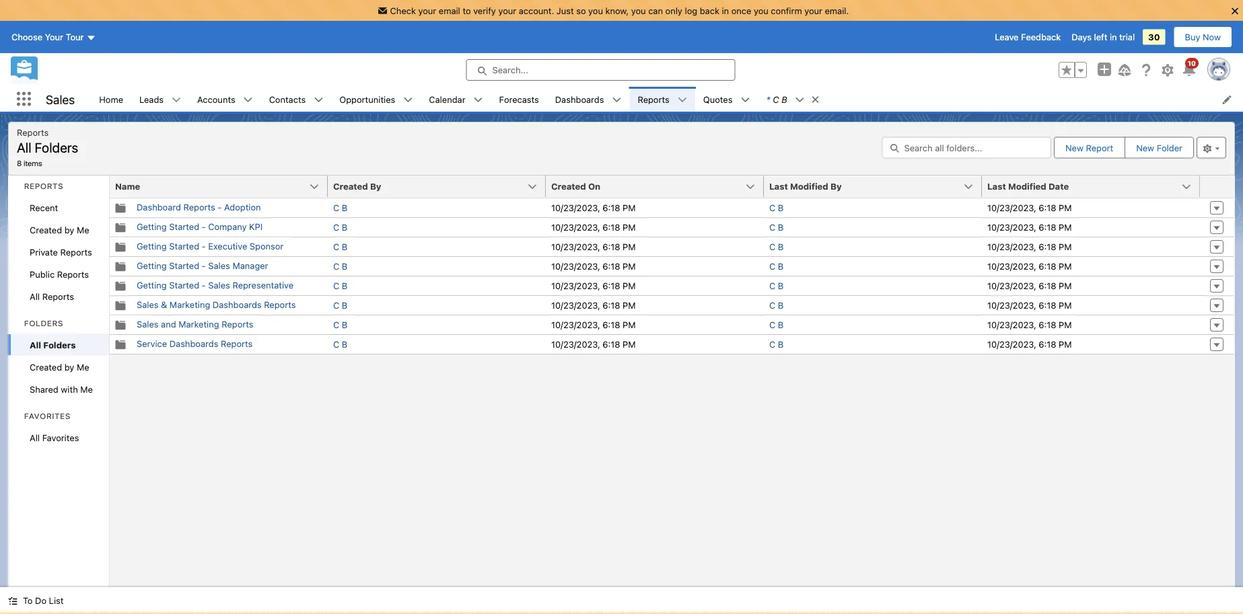 Task type: locate. For each thing, give the bounding box(es) containing it.
2 modified from the left
[[1009, 181, 1047, 192]]

you left can
[[631, 5, 646, 16]]

1 vertical spatial created by me link
[[8, 356, 109, 378]]

10
[[1188, 59, 1197, 67]]

your right "verify"
[[499, 5, 517, 16]]

shared with me
[[30, 384, 93, 395]]

modified for by
[[791, 181, 829, 192]]

1 vertical spatial in
[[1110, 32, 1118, 42]]

0 horizontal spatial your
[[419, 5, 437, 16]]

text default image down search... button
[[612, 95, 622, 105]]

me for reports
[[77, 225, 89, 235]]

contacts
[[269, 94, 306, 104]]

reports down public reports link at the top left of page
[[42, 292, 74, 302]]

0 horizontal spatial last
[[770, 181, 788, 192]]

last inside cell
[[988, 181, 1007, 192]]

dashboards inside list item
[[555, 94, 604, 104]]

0 vertical spatial marketing
[[170, 300, 210, 310]]

dashboard reports - adoption
[[137, 202, 261, 212]]

home
[[99, 94, 123, 104]]

group
[[1059, 62, 1087, 78]]

started down getting started - sales manager
[[169, 280, 199, 291]]

10/23/2023,
[[551, 203, 600, 213], [988, 203, 1037, 213], [551, 223, 600, 233], [988, 223, 1037, 233], [551, 242, 600, 252], [988, 242, 1037, 252], [551, 262, 600, 272], [988, 262, 1037, 272], [551, 281, 600, 291], [988, 281, 1037, 291], [551, 301, 600, 311], [988, 301, 1037, 311], [551, 320, 600, 330], [988, 320, 1037, 330], [551, 340, 600, 350], [988, 340, 1037, 350]]

text default image left service
[[115, 340, 126, 351]]

new inside button
[[1137, 143, 1155, 153]]

0 horizontal spatial modified
[[791, 181, 829, 192]]

list containing home
[[91, 87, 1244, 112]]

1 by from the left
[[370, 181, 382, 192]]

4 started from the top
[[169, 280, 199, 291]]

leads list item
[[131, 87, 189, 112]]

modified for date
[[1009, 181, 1047, 192]]

6:18
[[603, 203, 620, 213], [1039, 203, 1057, 213], [603, 223, 620, 233], [1039, 223, 1057, 233], [603, 242, 620, 252], [1039, 242, 1057, 252], [603, 262, 620, 272], [1039, 262, 1057, 272], [603, 281, 620, 291], [1039, 281, 1057, 291], [603, 301, 620, 311], [1039, 301, 1057, 311], [603, 320, 620, 330], [1039, 320, 1057, 330], [603, 340, 620, 350], [1039, 340, 1057, 350]]

opportunities link
[[332, 87, 404, 112]]

shared
[[30, 384, 58, 395]]

getting started - sales manager
[[137, 261, 268, 271]]

1 vertical spatial me
[[77, 362, 89, 372]]

me right with
[[80, 384, 93, 395]]

2 by from the top
[[64, 362, 74, 372]]

text default image inside list item
[[811, 95, 821, 104]]

2 new from the left
[[1137, 143, 1155, 153]]

marketing for &
[[170, 300, 210, 310]]

recent link
[[8, 197, 109, 219]]

0 horizontal spatial by
[[370, 181, 382, 192]]

dashboards down getting started - sales representative
[[213, 300, 262, 310]]

2 started from the top
[[169, 241, 199, 251]]

c b
[[333, 203, 348, 213], [770, 203, 784, 213], [333, 223, 348, 233], [770, 223, 784, 233], [333, 242, 348, 252], [770, 242, 784, 252], [333, 262, 348, 272], [770, 262, 784, 272], [333, 281, 348, 291], [770, 281, 784, 291], [333, 301, 348, 311], [770, 301, 784, 311], [333, 320, 348, 330], [770, 320, 784, 330], [333, 340, 348, 350], [770, 340, 784, 350]]

created by me
[[30, 225, 89, 235], [30, 362, 89, 372]]

me up private reports
[[77, 225, 89, 235]]

new for new report
[[1066, 143, 1084, 153]]

started for getting started - company kpi
[[169, 222, 199, 232]]

new left report
[[1066, 143, 1084, 153]]

know,
[[606, 5, 629, 16]]

folders up shared with me link on the bottom left of the page
[[43, 340, 76, 350]]

you
[[589, 5, 603, 16], [631, 5, 646, 16], [754, 5, 769, 16]]

all folders link
[[8, 334, 109, 356]]

getting started - executive sponsor link
[[137, 241, 284, 251]]

name cell
[[110, 176, 336, 199]]

modified inside cell
[[1009, 181, 1047, 192]]

leave feedback link
[[995, 32, 1061, 42]]

Search all folders... text field
[[882, 137, 1052, 159]]

left
[[1095, 32, 1108, 42]]

text default image down name
[[115, 203, 126, 214]]

reports down search... button
[[638, 94, 670, 104]]

started down getting started - executive sponsor
[[169, 261, 199, 271]]

0 vertical spatial dashboards
[[555, 94, 604, 104]]

reports down sales & marketing dashboards reports
[[222, 319, 254, 330]]

list item
[[759, 87, 827, 112]]

items
[[24, 158, 42, 168]]

marketing up 'service dashboards reports'
[[179, 319, 219, 330]]

started down dashboard reports - adoption link at the left top of page
[[169, 222, 199, 232]]

reports up the public reports
[[60, 247, 92, 257]]

text default image right calendar
[[474, 95, 483, 105]]

marketing up sales and marketing reports
[[170, 300, 210, 310]]

1 horizontal spatial you
[[631, 5, 646, 16]]

and
[[161, 319, 176, 330]]

quotes
[[704, 94, 733, 104]]

1 created by me from the top
[[30, 225, 89, 235]]

dashboard
[[137, 202, 181, 212]]

text default image
[[811, 95, 821, 104], [244, 95, 253, 105], [314, 95, 323, 105], [404, 95, 413, 105], [612, 95, 622, 105], [741, 95, 750, 105], [115, 203, 126, 214], [115, 242, 126, 253], [115, 262, 126, 272]]

text default image right the public reports
[[115, 262, 126, 272]]

new inside button
[[1066, 143, 1084, 153]]

all favorites link
[[8, 427, 109, 449]]

dashboards down sales and marketing reports
[[169, 339, 218, 349]]

1 getting from the top
[[137, 222, 167, 232]]

all
[[17, 139, 31, 155], [30, 292, 40, 302], [30, 340, 41, 350], [30, 433, 40, 443]]

sales & marketing dashboards reports
[[137, 300, 296, 310]]

getting for getting started - company kpi
[[137, 222, 167, 232]]

all for all reports
[[30, 292, 40, 302]]

text default image left *
[[741, 95, 750, 105]]

text default image inside leads list item
[[172, 95, 181, 105]]

0 vertical spatial by
[[64, 225, 74, 235]]

your left email.
[[805, 5, 823, 16]]

created by me link for shared
[[8, 356, 109, 378]]

date
[[1049, 181, 1069, 192]]

2 created by me from the top
[[30, 362, 89, 372]]

0 vertical spatial me
[[77, 225, 89, 235]]

by for with
[[64, 362, 74, 372]]

you right once
[[754, 5, 769, 16]]

created by me link up shared with me
[[8, 356, 109, 378]]

new report button
[[1055, 138, 1125, 158]]

1 your from the left
[[419, 5, 437, 16]]

1 horizontal spatial modified
[[1009, 181, 1047, 192]]

2 you from the left
[[631, 5, 646, 16]]

folders up items
[[35, 139, 78, 155]]

created by me for with
[[30, 362, 89, 372]]

3 your from the left
[[805, 5, 823, 16]]

by
[[370, 181, 382, 192], [831, 181, 842, 192]]

text default image inside the reports list item
[[678, 95, 687, 105]]

grid
[[110, 176, 1234, 355]]

sales up reports all folders 8 items
[[46, 92, 75, 107]]

- for sponsor
[[202, 241, 206, 251]]

name button
[[110, 176, 328, 197]]

last for last modified by
[[770, 181, 788, 192]]

reports down private reports
[[57, 269, 89, 279]]

sales left &
[[137, 300, 159, 310]]

text default image left &
[[115, 301, 126, 311]]

text default image inside opportunities list item
[[404, 95, 413, 105]]

in right back
[[722, 5, 729, 16]]

text default image left calendar link
[[404, 95, 413, 105]]

calendar link
[[421, 87, 474, 112]]

created on cell
[[546, 176, 772, 199]]

getting for getting started - executive sponsor
[[137, 241, 167, 251]]

b
[[782, 94, 788, 104], [342, 203, 348, 213], [778, 203, 784, 213], [342, 223, 348, 233], [778, 223, 784, 233], [342, 242, 348, 252], [778, 242, 784, 252], [342, 262, 348, 272], [778, 262, 784, 272], [342, 281, 348, 291], [778, 281, 784, 291], [342, 301, 348, 311], [778, 301, 784, 311], [342, 320, 348, 330], [778, 320, 784, 330], [342, 340, 348, 350], [778, 340, 784, 350]]

1 last from the left
[[770, 181, 788, 192]]

1 by from the top
[[64, 225, 74, 235]]

text default image right accounts
[[244, 95, 253, 105]]

1 horizontal spatial your
[[499, 5, 517, 16]]

text default image down name
[[115, 223, 126, 233]]

2 created by me link from the top
[[8, 356, 109, 378]]

3 you from the left
[[754, 5, 769, 16]]

grid containing name
[[110, 176, 1234, 355]]

recent
[[30, 203, 58, 213]]

text default image inside to do list button
[[8, 597, 18, 606]]

reports
[[638, 94, 670, 104], [17, 127, 49, 137], [24, 181, 64, 191], [184, 202, 215, 212], [60, 247, 92, 257], [57, 269, 89, 279], [42, 292, 74, 302], [264, 300, 296, 310], [222, 319, 254, 330], [221, 339, 253, 349]]

0 horizontal spatial you
[[589, 5, 603, 16]]

kpi
[[249, 222, 263, 232]]

2 getting from the top
[[137, 241, 167, 251]]

sales for sales & marketing dashboards reports
[[137, 300, 159, 310]]

10 button
[[1182, 58, 1199, 78]]

2 vertical spatial dashboards
[[169, 339, 218, 349]]

back
[[700, 5, 720, 16]]

1 new from the left
[[1066, 143, 1084, 153]]

all down shared
[[30, 433, 40, 443]]

dashboards
[[555, 94, 604, 104], [213, 300, 262, 310], [169, 339, 218, 349]]

all up 8
[[17, 139, 31, 155]]

created by me link for private
[[8, 219, 109, 241]]

text default image left quotes
[[678, 95, 687, 105]]

public reports link
[[8, 263, 109, 286]]

started down getting started - company kpi
[[169, 241, 199, 251]]

0 vertical spatial created by me
[[30, 225, 89, 235]]

reports up items
[[17, 127, 49, 137]]

only
[[666, 5, 683, 16]]

reports inside reports all folders 8 items
[[17, 127, 49, 137]]

- down getting started - executive sponsor
[[202, 261, 206, 271]]

favorites
[[24, 412, 71, 421], [42, 433, 79, 443]]

new left folder
[[1137, 143, 1155, 153]]

just
[[557, 5, 574, 16]]

check
[[390, 5, 416, 16]]

service dashboards reports link
[[137, 339, 253, 349]]

getting started - sales manager link
[[137, 261, 268, 271]]

4 getting from the top
[[137, 280, 167, 291]]

all up shared
[[30, 340, 41, 350]]

text default image left to
[[8, 597, 18, 606]]

all reports
[[30, 292, 74, 302]]

1 vertical spatial marketing
[[179, 319, 219, 330]]

list
[[91, 87, 1244, 112]]

shared with me link
[[8, 378, 109, 401]]

1 modified from the left
[[791, 181, 829, 192]]

3 getting from the top
[[137, 261, 167, 271]]

by
[[64, 225, 74, 235], [64, 362, 74, 372]]

manager
[[233, 261, 268, 271]]

c
[[773, 94, 779, 104], [333, 203, 340, 213], [770, 203, 776, 213], [333, 223, 340, 233], [770, 223, 776, 233], [333, 242, 340, 252], [770, 242, 776, 252], [333, 262, 340, 272], [770, 262, 776, 272], [333, 281, 340, 291], [770, 281, 776, 291], [333, 301, 340, 311], [770, 301, 776, 311], [333, 320, 340, 330], [770, 320, 776, 330], [333, 340, 340, 350], [770, 340, 776, 350]]

reports inside private reports link
[[60, 247, 92, 257]]

8
[[17, 158, 22, 168]]

sales for sales and marketing reports
[[137, 319, 159, 330]]

created by me down recent link
[[30, 225, 89, 235]]

so
[[577, 5, 586, 16]]

getting started - executive sponsor
[[137, 241, 284, 251]]

text default image inside dashboards list item
[[612, 95, 622, 105]]

1 horizontal spatial in
[[1110, 32, 1118, 42]]

1 vertical spatial created by me
[[30, 362, 89, 372]]

me up with
[[77, 362, 89, 372]]

3 started from the top
[[169, 261, 199, 271]]

all inside 'link'
[[30, 340, 41, 350]]

2 vertical spatial folders
[[43, 340, 76, 350]]

all down public
[[30, 292, 40, 302]]

created by me link up private reports
[[8, 219, 109, 241]]

new for new folder
[[1137, 143, 1155, 153]]

1 horizontal spatial by
[[831, 181, 842, 192]]

2 vertical spatial me
[[80, 384, 93, 395]]

favorites down shared with me
[[42, 433, 79, 443]]

all favorites
[[30, 433, 79, 443]]

0 vertical spatial created by me link
[[8, 219, 109, 241]]

- down the "name" cell
[[218, 202, 222, 212]]

all for all folders
[[30, 340, 41, 350]]

- down dashboard reports - adoption link at the left top of page
[[202, 222, 206, 232]]

modified inside 'cell'
[[791, 181, 829, 192]]

private
[[30, 247, 58, 257]]

by up with
[[64, 362, 74, 372]]

text default image right leads
[[172, 95, 181, 105]]

reports down representative at the top left
[[264, 300, 296, 310]]

last
[[770, 181, 788, 192], [988, 181, 1007, 192]]

in right left
[[1110, 32, 1118, 42]]

search...
[[493, 65, 529, 75]]

dashboards link
[[547, 87, 612, 112]]

- down getting started - sales manager link at the top of page
[[202, 280, 206, 291]]

1 horizontal spatial new
[[1137, 143, 1155, 153]]

all for all favorites
[[30, 433, 40, 443]]

dashboards down search... button
[[555, 94, 604, 104]]

1 you from the left
[[589, 5, 603, 16]]

favorites up all favorites
[[24, 412, 71, 421]]

2 last from the left
[[988, 181, 1007, 192]]

- up getting started - sales manager link at the top of page
[[202, 241, 206, 251]]

name
[[115, 181, 140, 192]]

text default image inside calendar list item
[[474, 95, 483, 105]]

0 vertical spatial in
[[722, 5, 729, 16]]

getting
[[137, 222, 167, 232], [137, 241, 167, 251], [137, 261, 167, 271], [137, 280, 167, 291]]

1 vertical spatial by
[[64, 362, 74, 372]]

last modified date cell
[[982, 176, 1209, 199]]

2 horizontal spatial your
[[805, 5, 823, 16]]

you right so
[[589, 5, 603, 16]]

0 horizontal spatial in
[[722, 5, 729, 16]]

with
[[61, 384, 78, 395]]

text default image left and
[[115, 320, 126, 331]]

1 started from the top
[[169, 222, 199, 232]]

1 horizontal spatial last
[[988, 181, 1007, 192]]

0 horizontal spatial new
[[1066, 143, 1084, 153]]

accounts list item
[[189, 87, 261, 112]]

0 vertical spatial folders
[[35, 139, 78, 155]]

2 by from the left
[[831, 181, 842, 192]]

sales up service
[[137, 319, 159, 330]]

by up private reports
[[64, 225, 74, 235]]

adoption
[[224, 202, 261, 212]]

sales
[[46, 92, 75, 107], [208, 261, 230, 271], [208, 280, 230, 291], [137, 300, 159, 310], [137, 319, 159, 330]]

list
[[49, 596, 64, 606]]

your
[[45, 32, 63, 42]]

choose your tour
[[11, 32, 84, 42]]

2 horizontal spatial you
[[754, 5, 769, 16]]

text default image right the contacts
[[314, 95, 323, 105]]

1 created by me link from the top
[[8, 219, 109, 241]]

service
[[137, 339, 167, 349]]

me for with
[[77, 362, 89, 372]]

confirm
[[771, 5, 802, 16]]

text default image right * c b at the right top of the page
[[811, 95, 821, 104]]

text default image
[[172, 95, 181, 105], [474, 95, 483, 105], [678, 95, 687, 105], [796, 95, 805, 105], [115, 223, 126, 233], [115, 281, 126, 292], [115, 301, 126, 311], [115, 320, 126, 331], [115, 340, 126, 351], [8, 597, 18, 606]]

choose your tour button
[[11, 26, 97, 48]]

dashboards list item
[[547, 87, 630, 112]]

your left email
[[419, 5, 437, 16]]

folders up the all folders
[[24, 319, 63, 328]]

last inside 'cell'
[[770, 181, 788, 192]]

created by me up shared with me link on the bottom left of the page
[[30, 362, 89, 372]]

by inside 'button'
[[370, 181, 382, 192]]



Task type: describe. For each thing, give the bounding box(es) containing it.
list item containing *
[[759, 87, 827, 112]]

verify
[[474, 5, 496, 16]]

to
[[23, 596, 33, 606]]

leave feedback
[[995, 32, 1061, 42]]

sales and marketing reports
[[137, 319, 254, 330]]

sponsor
[[250, 241, 284, 251]]

private reports link
[[8, 241, 109, 263]]

buy now
[[1185, 32, 1221, 42]]

by for reports
[[64, 225, 74, 235]]

tour
[[66, 32, 84, 42]]

created on
[[551, 181, 601, 192]]

now
[[1203, 32, 1221, 42]]

* c b
[[767, 94, 788, 104]]

created by me for reports
[[30, 225, 89, 235]]

new report
[[1066, 143, 1114, 153]]

all inside reports all folders 8 items
[[17, 139, 31, 155]]

text default image inside contacts list item
[[314, 95, 323, 105]]

executive
[[208, 241, 247, 251]]

0 vertical spatial favorites
[[24, 412, 71, 421]]

last modified date button
[[982, 176, 1201, 197]]

email.
[[825, 5, 849, 16]]

opportunities list item
[[332, 87, 421, 112]]

2 your from the left
[[499, 5, 517, 16]]

actions cell
[[1201, 176, 1234, 199]]

days
[[1072, 32, 1092, 42]]

by inside button
[[831, 181, 842, 192]]

sales up sales & marketing dashboards reports link
[[208, 280, 230, 291]]

- for kpi
[[202, 222, 206, 232]]

reports inside reports link
[[638, 94, 670, 104]]

1 vertical spatial dashboards
[[213, 300, 262, 310]]

getting for getting started - sales manager
[[137, 261, 167, 271]]

started for getting started - executive sponsor
[[169, 241, 199, 251]]

sales for sales
[[46, 92, 75, 107]]

representative
[[233, 280, 294, 291]]

created by cell
[[328, 176, 554, 199]]

last modified by cell
[[764, 176, 991, 199]]

- for manager
[[202, 261, 206, 271]]

choose
[[11, 32, 42, 42]]

last modified by button
[[764, 176, 982, 197]]

dashboard reports - adoption link
[[137, 202, 261, 212]]

private reports
[[30, 247, 92, 257]]

*
[[767, 94, 771, 104]]

getting for getting started - sales representative
[[137, 280, 167, 291]]

search... button
[[466, 59, 736, 81]]

text default image right private reports
[[115, 242, 126, 253]]

text default image inside accounts list item
[[244, 95, 253, 105]]

getting started - company kpi link
[[137, 222, 263, 232]]

new folder
[[1137, 143, 1183, 153]]

started for getting started - sales representative
[[169, 280, 199, 291]]

home link
[[91, 87, 131, 112]]

reports down sales & marketing dashboards reports link
[[221, 339, 253, 349]]

sales up getting started - sales representative
[[208, 261, 230, 271]]

account.
[[519, 5, 554, 16]]

reports inside all reports link
[[42, 292, 74, 302]]

days left in trial
[[1072, 32, 1135, 42]]

created by button
[[328, 176, 546, 197]]

public
[[30, 269, 55, 279]]

sales and marketing reports link
[[137, 319, 254, 330]]

sales & marketing dashboards reports link
[[137, 300, 296, 310]]

email
[[439, 5, 460, 16]]

last modified by
[[770, 181, 842, 192]]

last for last modified date
[[988, 181, 1007, 192]]

forecasts
[[499, 94, 539, 104]]

text default image inside quotes list item
[[741, 95, 750, 105]]

created on button
[[546, 176, 764, 197]]

actions image
[[1201, 176, 1234, 197]]

leads link
[[131, 87, 172, 112]]

contacts link
[[261, 87, 314, 112]]

on
[[588, 181, 601, 192]]

feedback
[[1022, 32, 1061, 42]]

text default image right * c b at the right top of the page
[[796, 95, 805, 105]]

30
[[1149, 32, 1161, 42]]

opportunities
[[340, 94, 395, 104]]

text default image right all reports link
[[115, 281, 126, 292]]

1 vertical spatial favorites
[[42, 433, 79, 443]]

contacts list item
[[261, 87, 332, 112]]

- for representative
[[202, 280, 206, 291]]

started for getting started - sales manager
[[169, 261, 199, 271]]

public reports
[[30, 269, 89, 279]]

last modified date
[[988, 181, 1069, 192]]

quotes list item
[[695, 87, 759, 112]]

quotes link
[[695, 87, 741, 112]]

b inside list item
[[782, 94, 788, 104]]

created by
[[333, 181, 382, 192]]

&
[[161, 300, 167, 310]]

folders inside 'link'
[[43, 340, 76, 350]]

getting started - sales representative
[[137, 280, 294, 291]]

folder
[[1157, 143, 1183, 153]]

new folder button
[[1125, 137, 1195, 159]]

calendar
[[429, 94, 466, 104]]

service dashboards reports
[[137, 339, 253, 349]]

buy
[[1185, 32, 1201, 42]]

folders inside reports all folders 8 items
[[35, 139, 78, 155]]

reports up recent
[[24, 181, 64, 191]]

reports inside public reports link
[[57, 269, 89, 279]]

accounts link
[[189, 87, 244, 112]]

leads
[[139, 94, 164, 104]]

reports list item
[[630, 87, 695, 112]]

leave
[[995, 32, 1019, 42]]

getting started - sales representative link
[[137, 280, 294, 291]]

log
[[685, 5, 698, 16]]

once
[[732, 5, 752, 16]]

reports up the "getting started - company kpi" link
[[184, 202, 215, 212]]

1 vertical spatial folders
[[24, 319, 63, 328]]

calendar list item
[[421, 87, 491, 112]]

do
[[35, 596, 46, 606]]

to do list button
[[0, 588, 72, 615]]

all reports link
[[8, 286, 109, 308]]

marketing for and
[[179, 319, 219, 330]]

reports link
[[630, 87, 678, 112]]



Task type: vqa. For each thing, say whether or not it's contained in the screenshot.
Sales
yes



